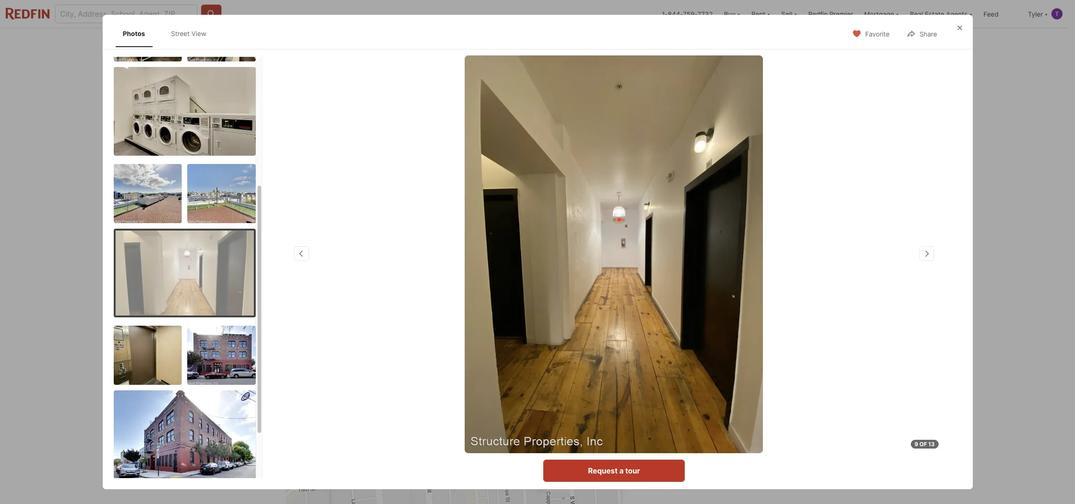 Task type: locate. For each thing, give the bounding box(es) containing it.
street
[[171, 30, 190, 37], [530, 421, 544, 427]]

a inside 'dialog'
[[619, 467, 623, 476]]

redfin premier button
[[803, 0, 859, 28]]

directions
[[576, 421, 600, 427]]

9
[[914, 441, 918, 448]]

favorite
[[865, 30, 890, 38]]

160
[[447, 324, 466, 337]]

13 left 'photos'
[[736, 274, 743, 282]]

sq
[[447, 338, 456, 348]]

tour
[[721, 352, 736, 362], [625, 467, 640, 476]]

contact
[[649, 322, 685, 333]]

view
[[191, 30, 206, 37], [546, 421, 557, 427]]

15th
[[710, 322, 730, 333]]

0 vertical spatial request a tour button
[[649, 346, 771, 368]]

1 horizontal spatial a
[[701, 382, 705, 391]]

map region
[[269, 363, 624, 504]]

0 horizontal spatial request a tour
[[588, 467, 640, 476]]

844-
[[668, 10, 683, 18]]

13 photos button
[[715, 269, 774, 287]]

1 vertical spatial request a tour
[[588, 467, 640, 476]]

of
[[919, 441, 927, 448]]

1 horizontal spatial street view
[[530, 421, 557, 427]]

view inside tab
[[191, 30, 206, 37]]

0 vertical spatial tour
[[721, 352, 736, 362]]

1 vertical spatial a
[[701, 382, 705, 391]]

0 vertical spatial 13
[[736, 274, 743, 282]]

request a tour button
[[649, 346, 771, 368], [543, 460, 685, 482]]

tab
[[286, 30, 360, 52], [360, 30, 423, 52], [423, 30, 486, 52], [486, 30, 543, 52]]

view for street view button
[[546, 421, 557, 427]]

0 horizontal spatial a
[[619, 467, 623, 476]]

0 vertical spatial street view
[[171, 30, 206, 37]]

0 vertical spatial street
[[171, 30, 190, 37]]

a
[[715, 352, 720, 362], [701, 382, 705, 391], [619, 467, 623, 476]]

1 vertical spatial view
[[546, 421, 557, 427]]

1 vertical spatial street
[[530, 421, 544, 427]]

0 horizontal spatial 13
[[736, 274, 743, 282]]

photos tab
[[115, 22, 152, 45]]

image image
[[114, 2, 182, 61], [187, 2, 255, 61], [286, 54, 633, 295], [637, 54, 782, 172], [114, 67, 255, 156], [114, 164, 182, 223], [187, 164, 255, 223], [637, 176, 782, 295], [115, 230, 254, 316], [114, 326, 182, 385], [187, 326, 255, 385], [114, 390, 255, 479]]

premier
[[830, 10, 853, 18]]

street view for tab list containing photos
[[171, 30, 206, 37]]

1 horizontal spatial street
[[530, 421, 544, 427]]

1 horizontal spatial request
[[684, 352, 714, 362]]

0 horizontal spatial tab list
[[114, 20, 223, 47]]

1 horizontal spatial view
[[546, 421, 557, 427]]

request
[[684, 352, 714, 362], [588, 467, 617, 476]]

1 vertical spatial tour
[[625, 467, 640, 476]]

street view inside button
[[530, 421, 557, 427]]

13 inside the request a tour 'dialog'
[[928, 441, 935, 448]]

0 vertical spatial request
[[684, 352, 714, 362]]

0 horizontal spatial tour
[[625, 467, 640, 476]]

13 inside button
[[736, 274, 743, 282]]

view inside button
[[546, 421, 557, 427]]

0 vertical spatial request a tour
[[684, 352, 736, 362]]

0 horizontal spatial view
[[191, 30, 206, 37]]

13
[[736, 274, 743, 282], [928, 441, 935, 448]]

0 horizontal spatial street
[[171, 30, 190, 37]]

0 horizontal spatial street view
[[171, 30, 206, 37]]

street view
[[171, 30, 206, 37], [530, 421, 557, 427]]

street inside tab
[[171, 30, 190, 37]]

1 horizontal spatial request a tour
[[684, 352, 736, 362]]

street view inside tab
[[171, 30, 206, 37]]

redfin premier
[[808, 10, 853, 18]]

1 vertical spatial request a tour button
[[543, 460, 685, 482]]

1 horizontal spatial tour
[[721, 352, 736, 362]]

2 horizontal spatial a
[[715, 352, 720, 362]]

0 vertical spatial view
[[191, 30, 206, 37]]

request inside 'dialog'
[[588, 467, 617, 476]]

favorite button
[[844, 24, 897, 43]]

tab list containing photos
[[114, 20, 223, 47]]

0 horizontal spatial request
[[588, 467, 617, 476]]

ft
[[458, 338, 465, 348]]

share button
[[899, 24, 945, 43]]

13 right of
[[928, 441, 935, 448]]

1 vertical spatial street view
[[530, 421, 557, 427]]

2 vertical spatial a
[[619, 467, 623, 476]]

photos
[[745, 274, 767, 282]]

1-844-759-7732 link
[[662, 10, 713, 18]]

1 horizontal spatial 13
[[928, 441, 935, 448]]

1 vertical spatial request
[[588, 467, 617, 476]]

tab list
[[114, 20, 223, 47], [286, 28, 550, 52]]

1 vertical spatial 13
[[928, 441, 935, 448]]

photos
[[123, 30, 145, 37]]

request a tour
[[684, 352, 736, 362], [588, 467, 640, 476]]



Task type: describe. For each thing, give the bounding box(es) containing it.
1 tab from the left
[[286, 30, 360, 52]]

1731 15th st image
[[465, 55, 763, 454]]

contact 1731 15th st
[[649, 322, 742, 333]]

user photo image
[[1051, 8, 1063, 19]]

st
[[732, 322, 742, 333]]

view for tab list containing photos
[[191, 30, 206, 37]]

4 tab from the left
[[486, 30, 543, 52]]

9 of 13
[[914, 441, 935, 448]]

7732
[[697, 10, 713, 18]]

feed button
[[978, 0, 1022, 28]]

send a message
[[681, 382, 739, 391]]

share
[[920, 30, 937, 38]]

redfin
[[808, 10, 828, 18]]

street view button
[[517, 418, 560, 430]]

directions button
[[563, 418, 602, 430]]

send
[[681, 382, 699, 391]]

request for bottommost request a tour button
[[588, 467, 617, 476]]

tab list inside the request a tour 'dialog'
[[114, 20, 223, 47]]

feed
[[983, 10, 999, 18]]

1731
[[687, 322, 708, 333]]

send a message button
[[649, 375, 771, 398]]

submit search image
[[207, 9, 216, 18]]

City, Address, School, Agent, ZIP search field
[[55, 5, 197, 23]]

160 sq ft
[[447, 324, 466, 348]]

tour inside 'dialog'
[[625, 467, 640, 476]]

street view for street view button
[[530, 421, 557, 427]]

street view tab
[[164, 22, 214, 45]]

1-
[[662, 10, 668, 18]]

759-
[[683, 10, 697, 18]]

13 photos
[[736, 274, 767, 282]]

1-844-759-7732
[[662, 10, 713, 18]]

request a tour inside 'dialog'
[[588, 467, 640, 476]]

2 tab from the left
[[360, 30, 423, 52]]

3 tab from the left
[[423, 30, 486, 52]]

request for topmost request a tour button
[[684, 352, 714, 362]]

message
[[707, 382, 739, 391]]

1 horizontal spatial tab list
[[286, 28, 550, 52]]

a inside button
[[701, 382, 705, 391]]

map entry image
[[576, 306, 622, 352]]

street inside button
[[530, 421, 544, 427]]

request a tour dialog
[[102, 2, 973, 490]]

0 vertical spatial a
[[715, 352, 720, 362]]



Task type: vqa. For each thing, say whether or not it's contained in the screenshot.
middle the 1-
no



